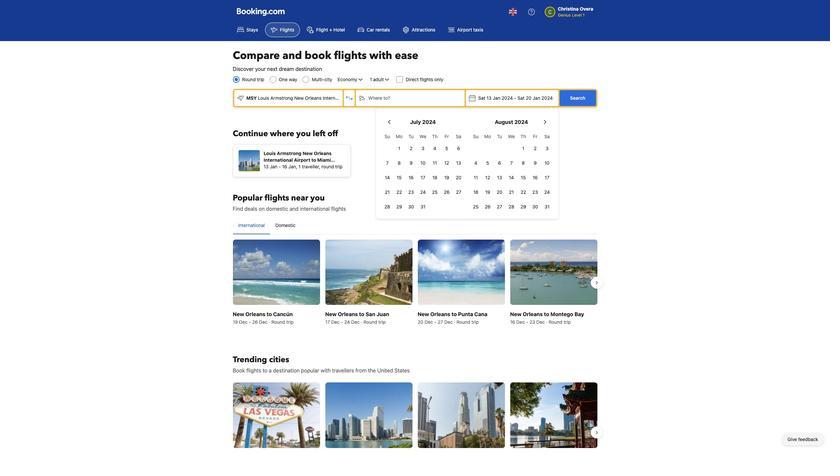 Task type: vqa. For each thing, say whether or not it's contained in the screenshot.


Task type: locate. For each thing, give the bounding box(es) containing it.
new orleans to punta cana image
[[418, 240, 505, 305]]

1 2 from the left
[[410, 145, 413, 151]]

2024 right august
[[515, 119, 528, 125]]

0 horizontal spatial 10
[[421, 160, 426, 166]]

2 7 from the left
[[510, 160, 513, 166]]

2 15 from the left
[[521, 175, 526, 180]]

1 horizontal spatial 3
[[546, 145, 549, 151]]

1 horizontal spatial 27
[[456, 189, 461, 195]]

states
[[395, 368, 410, 374]]

9 right 8 option
[[410, 160, 413, 166]]

12 July 2024 checkbox
[[441, 156, 453, 170]]

fr
[[445, 134, 449, 139], [533, 134, 537, 139]]

29 inside 29 checkbox
[[521, 204, 526, 209]]

1 fr from the left
[[445, 134, 449, 139]]

27 inside option
[[456, 189, 461, 195]]

3 inside option
[[546, 145, 549, 151]]

28 right 27 checkbox
[[509, 204, 514, 209]]

direct flights only
[[406, 77, 443, 82]]

2
[[410, 145, 413, 151], [534, 145, 537, 151]]

orleans for new orleans to punta cana
[[430, 311, 450, 317]]

1 horizontal spatial 10
[[545, 160, 550, 166]]

3 inside "option"
[[422, 145, 424, 151]]

0 vertical spatial 6
[[457, 145, 460, 151]]

0 horizontal spatial 11
[[433, 160, 437, 166]]

orleans
[[305, 95, 322, 101], [314, 150, 332, 156], [245, 311, 265, 317], [338, 311, 358, 317], [430, 311, 450, 317], [523, 311, 543, 317]]

10
[[421, 160, 426, 166], [545, 160, 550, 166]]

th up 1 checkbox
[[521, 134, 526, 139]]

1 horizontal spatial th
[[521, 134, 526, 139]]

29 left 30 august 2024 checkbox on the right top of page
[[521, 204, 526, 209]]

1 14 from the left
[[385, 175, 390, 180]]

0 horizontal spatial sat
[[478, 95, 485, 101]]

0 horizontal spatial 5
[[445, 145, 448, 151]]

20 inside new orleans to punta cana 20 dec - 27 dec · round trip
[[418, 319, 423, 325]]

0 vertical spatial 19
[[444, 175, 449, 180]]

1 15 from the left
[[397, 175, 402, 180]]

0 horizontal spatial 25
[[432, 189, 438, 195]]

orleans left montego
[[523, 311, 543, 317]]

orleans inside louis armstrong new orleans international airport to miami international airport
[[314, 150, 332, 156]]

we
[[420, 134, 426, 139], [508, 134, 515, 139]]

fr up 2 august 2024 checkbox
[[533, 134, 537, 139]]

9
[[410, 160, 413, 166], [534, 160, 537, 166]]

18 left "19 august 2024" option
[[473, 189, 478, 195]]

5 for 5 july 2024 checkbox
[[445, 145, 448, 151]]

4 right the 3 july 2024 "option"
[[433, 145, 436, 151]]

2 30 from the left
[[532, 204, 538, 209]]

4 dec from the left
[[351, 319, 360, 325]]

where to?
[[368, 95, 390, 101]]

12
[[444, 160, 449, 166], [485, 175, 490, 180]]

13
[[487, 95, 492, 101], [456, 160, 461, 166], [264, 164, 269, 169], [497, 175, 502, 180]]

25 July 2024 checkbox
[[429, 186, 441, 199]]

0 vertical spatial 25
[[432, 189, 438, 195]]

25 left 26 august 2024 'checkbox'
[[473, 204, 479, 209]]

4
[[433, 145, 436, 151], [474, 160, 477, 166]]

trip down montego
[[564, 319, 571, 325]]

you
[[296, 128, 311, 139], [310, 193, 325, 203]]

0 vertical spatial 18
[[432, 175, 437, 180]]

1 horizontal spatial 31
[[545, 204, 550, 209]]

2 inside checkbox
[[534, 145, 537, 151]]

with up the adult
[[369, 48, 392, 63]]

1 vertical spatial 11
[[474, 175, 478, 180]]

23 July 2024 checkbox
[[405, 186, 417, 199]]

grid
[[381, 130, 465, 213], [470, 130, 553, 213]]

sa up the 6 july 2024 option
[[456, 134, 461, 139]]

1 horizontal spatial with
[[369, 48, 392, 63]]

2 22 from the left
[[521, 189, 526, 195]]

flights down trending
[[246, 368, 261, 374]]

0 horizontal spatial 17
[[325, 319, 330, 325]]

22 right 21 august 2024 option
[[521, 189, 526, 195]]

to inside new orleans to punta cana 20 dec - 27 dec · round trip
[[452, 311, 457, 317]]

2 · from the left
[[361, 319, 362, 325]]

flights
[[334, 48, 367, 63], [420, 77, 433, 82], [265, 193, 289, 203], [331, 206, 346, 212], [246, 368, 261, 374]]

round
[[242, 77, 256, 82], [271, 319, 285, 325], [364, 319, 377, 325], [457, 319, 470, 325], [549, 319, 562, 325]]

4 inside 4 july 2024 checkbox
[[433, 145, 436, 151]]

31 inside option
[[421, 204, 426, 209]]

booking.com logo image
[[237, 8, 285, 16], [237, 8, 285, 16]]

0 horizontal spatial 24
[[344, 319, 350, 325]]

24 July 2024 checkbox
[[417, 186, 429, 199]]

1 grid from the left
[[381, 130, 465, 213]]

and
[[283, 48, 302, 63], [290, 206, 299, 212]]

to inside new orleans to san juan 17 dec - 24 dec · round trip
[[359, 311, 364, 317]]

1 horizontal spatial mo
[[484, 134, 491, 139]]

1 horizontal spatial 19
[[444, 175, 449, 180]]

1 vertical spatial 12
[[485, 175, 490, 180]]

round down punta
[[457, 319, 470, 325]]

orleans inside new orleans to punta cana 20 dec - 27 dec · round trip
[[430, 311, 450, 317]]

0 horizontal spatial 4
[[433, 145, 436, 151]]

1 horizontal spatial 18
[[473, 189, 478, 195]]

orleans left san
[[338, 311, 358, 317]]

29 inside 29 july 2024 checkbox
[[396, 204, 402, 209]]

0 horizontal spatial su
[[385, 134, 390, 139]]

region
[[228, 237, 603, 328], [228, 380, 603, 452]]

15 August 2024 checkbox
[[517, 171, 529, 184]]

21 for 21 august 2024 option
[[509, 189, 514, 195]]

15
[[397, 175, 402, 180], [521, 175, 526, 180]]

· for new orleans to punta cana
[[454, 319, 455, 325]]

grid for july
[[381, 130, 465, 213]]

13 inside option
[[497, 175, 502, 180]]

grid for august
[[470, 130, 553, 213]]

with right popular
[[321, 368, 331, 374]]

dec
[[239, 319, 248, 325], [259, 319, 268, 325], [331, 319, 340, 325], [351, 319, 360, 325], [425, 319, 433, 325], [444, 319, 453, 325], [516, 319, 525, 325], [536, 319, 545, 325]]

0 horizontal spatial 19
[[233, 319, 238, 325]]

2024 right july at the top
[[422, 119, 436, 125]]

1 su from the left
[[385, 134, 390, 139]]

trip inside new orleans to cancún 19 dec - 26 dec · round trip
[[286, 319, 294, 325]]

6 for the 6 july 2024 option
[[457, 145, 460, 151]]

- inside new orleans to punta cana 20 dec - 27 dec · round trip
[[434, 319, 436, 325]]

armstrong down one
[[270, 95, 293, 101]]

14 right 13 august 2024 option
[[509, 175, 514, 180]]

from
[[356, 368, 367, 374]]

round down montego
[[549, 319, 562, 325]]

21
[[385, 189, 390, 195], [509, 189, 514, 195]]

3 for july 2024
[[422, 145, 424, 151]]

2024 left search
[[542, 95, 553, 101]]

to left punta
[[452, 311, 457, 317]]

8 right 7 july 2024 checkbox
[[398, 160, 401, 166]]

new
[[294, 95, 304, 101], [303, 150, 313, 156], [233, 311, 244, 317], [325, 311, 337, 317], [418, 311, 429, 317], [510, 311, 522, 317]]

8 inside checkbox
[[522, 160, 525, 166]]

6 right 5 'option'
[[498, 160, 501, 166]]

18 for 18 july 2024 option
[[432, 175, 437, 180]]

25 right 24 checkbox
[[432, 189, 438, 195]]

0 horizontal spatial mo
[[396, 134, 403, 139]]

10 inside the '10 july 2024' checkbox
[[421, 160, 426, 166]]

11 inside 11 july 2024 checkbox
[[433, 160, 437, 166]]

2 su from the left
[[473, 134, 479, 139]]

12 right 11 july 2024 checkbox
[[444, 160, 449, 166]]

1 vertical spatial armstrong
[[277, 150, 302, 156]]

orleans inside new orleans to montego bay 16 dec - 23 dec · round trip
[[523, 311, 543, 317]]

16 August 2024 checkbox
[[529, 171, 541, 184]]

20
[[526, 95, 532, 101], [456, 175, 461, 180], [497, 189, 502, 195], [418, 319, 423, 325]]

1 horizontal spatial 9
[[534, 160, 537, 166]]

0 horizontal spatial 27
[[438, 319, 443, 325]]

1 mo from the left
[[396, 134, 403, 139]]

2 we from the left
[[508, 134, 515, 139]]

we for august
[[508, 134, 515, 139]]

international down deals
[[238, 222, 265, 228]]

2 horizontal spatial 17
[[545, 175, 550, 180]]

international button
[[233, 217, 270, 234]]

1 vertical spatial with
[[321, 368, 331, 374]]

trip down cancún
[[286, 319, 294, 325]]

· for new orleans to montego bay
[[546, 319, 548, 325]]

11 for 11 checkbox
[[474, 175, 478, 180]]

22 July 2024 checkbox
[[393, 186, 405, 199]]

trending cities book flights to a destination popular with travellers from the united states
[[233, 354, 410, 374]]

3 · from the left
[[454, 319, 455, 325]]

0 horizontal spatial tu
[[409, 134, 414, 139]]

27 for 27 july 2024 option
[[456, 189, 461, 195]]

12 inside option
[[485, 175, 490, 180]]

1 vertical spatial you
[[310, 193, 325, 203]]

new inside louis armstrong new orleans international airport to miami international airport
[[303, 150, 313, 156]]

8 right the 7 checkbox
[[522, 160, 525, 166]]

7 inside checkbox
[[510, 160, 513, 166]]

0 horizontal spatial 3
[[422, 145, 424, 151]]

24 inside checkbox
[[420, 189, 426, 195]]

8 dec from the left
[[536, 319, 545, 325]]

0 vertical spatial 4
[[433, 145, 436, 151]]

0 horizontal spatial fr
[[445, 134, 449, 139]]

0 horizontal spatial 2
[[410, 145, 413, 151]]

1 horizontal spatial 21
[[509, 189, 514, 195]]

1 horizontal spatial 2
[[534, 145, 537, 151]]

0 horizontal spatial 8
[[398, 160, 401, 166]]

1 horizontal spatial 24
[[420, 189, 426, 195]]

2 fr from the left
[[533, 134, 537, 139]]

dream
[[279, 66, 294, 72]]

1 down 'overa'
[[583, 13, 585, 18]]

2 for august 2024
[[534, 145, 537, 151]]

we up the 3 july 2024 "option"
[[420, 134, 426, 139]]

one way
[[279, 77, 297, 82]]

1 horizontal spatial 29
[[521, 204, 526, 209]]

trip down your
[[257, 77, 264, 82]]

2 21 from the left
[[509, 189, 514, 195]]

july
[[410, 119, 421, 125]]

4 · from the left
[[546, 319, 548, 325]]

0 vertical spatial and
[[283, 48, 302, 63]]

round down discover at top
[[242, 77, 256, 82]]

5 inside checkbox
[[445, 145, 448, 151]]

trip inside new orleans to san juan 17 dec - 24 dec · round trip
[[378, 319, 386, 325]]

and up 'dream'
[[283, 48, 302, 63]]

1 horizontal spatial sa
[[544, 134, 550, 139]]

and inside popular flights near you find deals on domestic and international flights
[[290, 206, 299, 212]]

10 for the '10 july 2024' checkbox
[[421, 160, 426, 166]]

1 horizontal spatial we
[[508, 134, 515, 139]]

1 tu from the left
[[409, 134, 414, 139]]

2 10 from the left
[[545, 160, 550, 166]]

30 right 29 july 2024 checkbox
[[408, 204, 414, 209]]

26 inside 'checkbox'
[[485, 204, 491, 209]]

round down san
[[364, 319, 377, 325]]

24 August 2024 checkbox
[[541, 186, 553, 199]]

round inside new orleans to san juan 17 dec - 24 dec · round trip
[[364, 319, 377, 325]]

5 August 2024 checkbox
[[482, 156, 494, 170]]

2 2 from the left
[[534, 145, 537, 151]]

15 inside "15" option
[[521, 175, 526, 180]]

1 left the adult
[[370, 77, 372, 82]]

-
[[514, 95, 516, 101], [279, 164, 281, 169], [249, 319, 251, 325], [341, 319, 343, 325], [434, 319, 436, 325], [526, 319, 528, 325]]

3 right 2 august 2024 checkbox
[[546, 145, 549, 151]]

flights up economy
[[334, 48, 367, 63]]

7 right 6 option
[[510, 160, 513, 166]]

round inside new orleans to punta cana 20 dec - 27 dec · round trip
[[457, 319, 470, 325]]

to for new orleans to montego bay
[[544, 311, 549, 317]]

2 vertical spatial 19
[[233, 319, 238, 325]]

2 grid from the left
[[470, 130, 553, 213]]

with inside trending cities book flights to a destination popular with travellers from the united states
[[321, 368, 331, 374]]

22 for the 22 august 2024 option
[[521, 189, 526, 195]]

21 left 22 july 2024 option
[[385, 189, 390, 195]]

louis down the where at left
[[264, 150, 276, 156]]

orleans inside new orleans to san juan 17 dec - 24 dec · round trip
[[338, 311, 358, 317]]

give
[[788, 436, 797, 442]]

2 region from the top
[[228, 380, 603, 452]]

1 horizontal spatial 30
[[532, 204, 538, 209]]

· inside new orleans to punta cana 20 dec - 27 dec · round trip
[[454, 319, 455, 325]]

1 21 from the left
[[385, 189, 390, 195]]

1 vertical spatial 5
[[486, 160, 489, 166]]

to for new orleans to punta cana
[[452, 311, 457, 317]]

27 for 27 checkbox
[[497, 204, 502, 209]]

0 vertical spatial 11
[[433, 160, 437, 166]]

4 left 5 'option'
[[474, 160, 477, 166]]

2 horizontal spatial 27
[[497, 204, 502, 209]]

1 horizontal spatial 17
[[421, 175, 425, 180]]

and down near
[[290, 206, 299, 212]]

5
[[445, 145, 448, 151], [486, 160, 489, 166]]

· for new orleans to san juan
[[361, 319, 362, 325]]

2 inside option
[[410, 145, 413, 151]]

to left cancún
[[267, 311, 272, 317]]

orleans for new orleans to san juan
[[338, 311, 358, 317]]

12 August 2024 checkbox
[[482, 171, 494, 184]]

2 vertical spatial 27
[[438, 319, 443, 325]]

14 for 14 july 2024 checkbox
[[385, 175, 390, 180]]

july 2024
[[410, 119, 436, 125]]

christina
[[558, 6, 579, 12]]

th for august 2024
[[521, 134, 526, 139]]

1 horizontal spatial 5
[[486, 160, 489, 166]]

to for new orleans to san juan
[[359, 311, 364, 317]]

destination up multi-
[[295, 66, 322, 72]]

19 August 2024 checkbox
[[482, 186, 494, 199]]

4 inside 4 august 2024 option
[[474, 160, 477, 166]]

1 horizontal spatial tu
[[497, 134, 502, 139]]

1 horizontal spatial 4
[[474, 160, 477, 166]]

you up international
[[310, 193, 325, 203]]

new inside new orleans to cancún 19 dec - 26 dec · round trip
[[233, 311, 244, 317]]

destination inside compare and book flights with ease discover your next dream destination
[[295, 66, 322, 72]]

25 for 25 checkbox
[[473, 204, 479, 209]]

1 vertical spatial 26
[[485, 204, 491, 209]]

18 July 2024 checkbox
[[429, 171, 441, 184]]

·
[[269, 319, 270, 325], [361, 319, 362, 325], [454, 319, 455, 325], [546, 319, 548, 325]]

4 for 4 july 2024 checkbox
[[433, 145, 436, 151]]

to left san
[[359, 311, 364, 317]]

23
[[408, 189, 414, 195], [532, 189, 538, 195], [530, 319, 535, 325]]

new inside new orleans to montego bay 16 dec - 23 dec · round trip
[[510, 311, 522, 317]]

29 for 29 july 2024 checkbox
[[396, 204, 402, 209]]

deals
[[244, 206, 257, 212]]

17 July 2024 checkbox
[[417, 171, 429, 184]]

flight + hotel
[[316, 27, 345, 32]]

1 horizontal spatial sat
[[518, 95, 525, 101]]

· inside new orleans to montego bay 16 dec - 23 dec · round trip
[[546, 319, 548, 325]]

1 28 from the left
[[385, 204, 390, 209]]

tab list
[[233, 217, 597, 235]]

1 horizontal spatial 14
[[509, 175, 514, 180]]

21 for 21 option
[[385, 189, 390, 195]]

19 inside "19 august 2024" option
[[485, 189, 490, 195]]

car rentals link
[[352, 23, 396, 37]]

13 August 2024 checkbox
[[494, 171, 506, 184]]

1 vertical spatial 19
[[485, 189, 490, 195]]

0 vertical spatial 27
[[456, 189, 461, 195]]

8 July 2024 checkbox
[[393, 156, 405, 170]]

19 inside 19 checkbox
[[444, 175, 449, 180]]

mo up 1 july 2024 option
[[396, 134, 403, 139]]

11
[[433, 160, 437, 166], [474, 175, 478, 180]]

7 July 2024 checkbox
[[381, 156, 393, 170]]

18
[[432, 175, 437, 180], [473, 189, 478, 195]]

jan
[[493, 95, 500, 101], [533, 95, 540, 101], [270, 164, 277, 169]]

travellers
[[332, 368, 354, 374]]

1 7 from the left
[[386, 160, 389, 166]]

13 inside dropdown button
[[487, 95, 492, 101]]

4 July 2024 checkbox
[[429, 142, 441, 155]]

8 inside option
[[398, 160, 401, 166]]

1 horizontal spatial 22
[[521, 189, 526, 195]]

12 for 12 option
[[444, 160, 449, 166]]

1 29 from the left
[[396, 204, 402, 209]]

mo for july
[[396, 134, 403, 139]]

0 horizontal spatial 29
[[396, 204, 402, 209]]

24 inside new orleans to san juan 17 dec - 24 dec · round trip
[[344, 319, 350, 325]]

13 inside checkbox
[[456, 160, 461, 166]]

8 for 8 option
[[398, 160, 401, 166]]

8 for 8 august 2024 checkbox
[[522, 160, 525, 166]]

0 horizontal spatial 28
[[385, 204, 390, 209]]

1 horizontal spatial fr
[[533, 134, 537, 139]]

trip down the cana at the bottom of the page
[[472, 319, 479, 325]]

1 horizontal spatial 8
[[522, 160, 525, 166]]

1 vertical spatial 4
[[474, 160, 477, 166]]

trip down juan
[[378, 319, 386, 325]]

1 horizontal spatial 11
[[474, 175, 478, 180]]

9 right 8 august 2024 checkbox
[[534, 160, 537, 166]]

26
[[444, 189, 450, 195], [485, 204, 491, 209], [252, 319, 258, 325]]

2 8 from the left
[[522, 160, 525, 166]]

0 horizontal spatial 7
[[386, 160, 389, 166]]

destination
[[295, 66, 322, 72], [273, 368, 300, 374]]

you inside popular flights near you find deals on domestic and international flights
[[310, 193, 325, 203]]

6 August 2024 checkbox
[[494, 156, 506, 170]]

23 for 23 august 2024 option
[[532, 189, 538, 195]]

26 August 2024 checkbox
[[482, 200, 494, 213]]

26 July 2024 checkbox
[[441, 186, 453, 199]]

· inside new orleans to san juan 17 dec - 24 dec · round trip
[[361, 319, 362, 325]]

25 August 2024 checkbox
[[470, 200, 482, 213]]

to left a
[[263, 368, 267, 374]]

14 left the 15 option
[[385, 175, 390, 180]]

1 inside 1 adult popup button
[[370, 77, 372, 82]]

4 August 2024 checkbox
[[470, 156, 482, 170]]

new orleans to cancún image
[[233, 240, 320, 305]]

0 horizontal spatial 31
[[421, 204, 426, 209]]

1 th from the left
[[432, 134, 438, 139]]

1 we from the left
[[420, 134, 426, 139]]

24 inside option
[[544, 189, 550, 195]]

29 right 28 july 2024 checkbox
[[396, 204, 402, 209]]

1 horizontal spatial 15
[[521, 175, 526, 180]]

to inside new orleans to montego bay 16 dec - 23 dec · round trip
[[544, 311, 549, 317]]

book
[[233, 368, 245, 374]]

2 mo from the left
[[484, 134, 491, 139]]

1 inside 1 checkbox
[[522, 145, 524, 151]]

0 horizontal spatial 14
[[385, 175, 390, 180]]

to up the traveller,
[[311, 157, 316, 163]]

flights
[[280, 27, 294, 32]]

10 inside 10 option
[[545, 160, 550, 166]]

0 vertical spatial with
[[369, 48, 392, 63]]

on
[[259, 206, 265, 212]]

2 vertical spatial 26
[[252, 319, 258, 325]]

we for july
[[420, 134, 426, 139]]

1 · from the left
[[269, 319, 270, 325]]

30 right 29 checkbox
[[532, 204, 538, 209]]

0 horizontal spatial 12
[[444, 160, 449, 166]]

2 sa from the left
[[544, 134, 550, 139]]

26 inside new orleans to cancún 19 dec - 26 dec · round trip
[[252, 319, 258, 325]]

1 dec from the left
[[239, 319, 248, 325]]

28 inside 28 august 2024 option
[[509, 204, 514, 209]]

louis
[[258, 95, 269, 101], [264, 150, 276, 156]]

armstrong inside louis armstrong new orleans international airport to miami international airport
[[277, 150, 302, 156]]

3 right 2 july 2024 option at the top
[[422, 145, 424, 151]]

18 right 17 july 2024 option
[[432, 175, 437, 180]]

orleans left punta
[[430, 311, 450, 317]]

to inside new orleans to cancún 19 dec - 26 dec · round trip
[[267, 311, 272, 317]]

30 July 2024 checkbox
[[405, 200, 417, 213]]

1 8 from the left
[[398, 160, 401, 166]]

round for new orleans to montego bay
[[549, 319, 562, 325]]

orleans up miami
[[314, 150, 332, 156]]

sat 13 jan 2024 - sat 20 jan 2024
[[478, 95, 553, 101]]

round for new orleans to punta cana
[[457, 319, 470, 325]]

28 inside 28 july 2024 checkbox
[[385, 204, 390, 209]]

0 vertical spatial you
[[296, 128, 311, 139]]

with inside compare and book flights with ease discover your next dream destination
[[369, 48, 392, 63]]

th up 4 july 2024 checkbox
[[432, 134, 438, 139]]

0 horizontal spatial 21
[[385, 189, 390, 195]]

0 horizontal spatial we
[[420, 134, 426, 139]]

tu down august
[[497, 134, 502, 139]]

2 31 from the left
[[545, 204, 550, 209]]

7 for the 7 checkbox
[[510, 160, 513, 166]]

6 right 5 july 2024 checkbox
[[457, 145, 460, 151]]

hotel
[[333, 27, 345, 32]]

1 region from the top
[[228, 237, 603, 328]]

11 inside 11 checkbox
[[474, 175, 478, 180]]

19 for 19 checkbox
[[444, 175, 449, 180]]

12 inside option
[[444, 160, 449, 166]]

0 horizontal spatial 6
[[457, 145, 460, 151]]

0 vertical spatial 12
[[444, 160, 449, 166]]

7 inside 7 july 2024 checkbox
[[386, 160, 389, 166]]

0 horizontal spatial 9
[[410, 160, 413, 166]]

30 for 30 checkbox
[[408, 204, 414, 209]]

15 right 14 checkbox
[[521, 175, 526, 180]]

27 August 2024 checkbox
[[494, 200, 506, 213]]

new inside new orleans to punta cana 20 dec - 27 dec · round trip
[[418, 311, 429, 317]]

10 August 2024 checkbox
[[541, 156, 553, 170]]

tu
[[409, 134, 414, 139], [497, 134, 502, 139]]

to
[[311, 157, 316, 163], [267, 311, 272, 317], [359, 311, 364, 317], [452, 311, 457, 317], [544, 311, 549, 317], [263, 368, 267, 374]]

0 horizontal spatial grid
[[381, 130, 465, 213]]

2 tu from the left
[[497, 134, 502, 139]]

destination down the "cities"
[[273, 368, 300, 374]]

to?
[[384, 95, 390, 101]]

orleans left cancún
[[245, 311, 265, 317]]

1 right jan,
[[299, 164, 301, 169]]

5 right 4 august 2024 option
[[486, 160, 489, 166]]

24 for 24 checkbox
[[420, 189, 426, 195]]

2 14 from the left
[[509, 175, 514, 180]]

2 3 from the left
[[546, 145, 549, 151]]

2 29 from the left
[[521, 204, 526, 209]]

1 vertical spatial 27
[[497, 204, 502, 209]]

15 inside the 15 option
[[397, 175, 402, 180]]

27 inside checkbox
[[497, 204, 502, 209]]

0 horizontal spatial th
[[432, 134, 438, 139]]

1 vertical spatial 25
[[473, 204, 479, 209]]

cancún
[[273, 311, 293, 317]]

11 August 2024 checkbox
[[470, 171, 482, 184]]

1 3 from the left
[[422, 145, 424, 151]]

popular
[[301, 368, 319, 374]]

1 30 from the left
[[408, 204, 414, 209]]

2 28 from the left
[[509, 204, 514, 209]]

sa
[[456, 134, 461, 139], [544, 134, 550, 139]]

0 horizontal spatial 18
[[432, 175, 437, 180]]

mo up 5 'option'
[[484, 134, 491, 139]]

2 right 1 july 2024 option
[[410, 145, 413, 151]]

sa for july 2024
[[456, 134, 461, 139]]

14 for 14 checkbox
[[509, 175, 514, 180]]

we down august 2024
[[508, 134, 515, 139]]

airport taxis link
[[442, 23, 489, 37]]

22
[[397, 189, 402, 195], [521, 189, 526, 195]]

1 vertical spatial 18
[[473, 189, 478, 195]]

5 right 4 july 2024 checkbox
[[445, 145, 448, 151]]

louis inside louis armstrong new orleans international airport to miami international airport
[[264, 150, 276, 156]]

new inside new orleans to san juan 17 dec - 24 dec · round trip
[[325, 311, 337, 317]]

su for july
[[385, 134, 390, 139]]

1 22 from the left
[[397, 189, 402, 195]]

19
[[444, 175, 449, 180], [485, 189, 490, 195], [233, 319, 238, 325]]

22 right 21 option
[[397, 189, 402, 195]]

1 10 from the left
[[421, 160, 426, 166]]

2 9 from the left
[[534, 160, 537, 166]]

31 July 2024 checkbox
[[417, 200, 429, 213]]

round down cancún
[[271, 319, 285, 325]]

27 July 2024 checkbox
[[453, 186, 465, 199]]

cities
[[269, 354, 289, 365]]

miami
[[317, 157, 331, 163]]

2 horizontal spatial 26
[[485, 204, 491, 209]]

new for new orleans to montego bay
[[510, 311, 522, 317]]

to for new orleans to cancún
[[267, 311, 272, 317]]

2 th from the left
[[521, 134, 526, 139]]

7 left 8 option
[[386, 160, 389, 166]]

25
[[432, 189, 438, 195], [473, 204, 479, 209]]

1 vertical spatial destination
[[273, 368, 300, 374]]

28 for 28 august 2024 option
[[509, 204, 514, 209]]

su up 7 july 2024 checkbox
[[385, 134, 390, 139]]

1 sa from the left
[[456, 134, 461, 139]]

1 left 2 august 2024 checkbox
[[522, 145, 524, 151]]

0 horizontal spatial with
[[321, 368, 331, 374]]

1 horizontal spatial 7
[[510, 160, 513, 166]]

26 inside checkbox
[[444, 189, 450, 195]]

1 31 from the left
[[421, 204, 426, 209]]

region containing new orleans to cancún
[[228, 237, 603, 328]]

1 horizontal spatial 28
[[509, 204, 514, 209]]

multi-city
[[312, 77, 332, 82]]

14 July 2024 checkbox
[[381, 171, 393, 184]]

14
[[385, 175, 390, 180], [509, 175, 514, 180]]

fr for august 2024
[[533, 134, 537, 139]]

0 horizontal spatial 15
[[397, 175, 402, 180]]

new for new orleans to punta cana
[[418, 311, 429, 317]]

31 inside option
[[545, 204, 550, 209]]

mo
[[396, 134, 403, 139], [484, 134, 491, 139]]

2 right 1 checkbox
[[534, 145, 537, 151]]

5 inside 'option'
[[486, 160, 489, 166]]

31 right 30 checkbox
[[421, 204, 426, 209]]

17 August 2024 checkbox
[[541, 171, 553, 184]]

round inside new orleans to montego bay 16 dec - 23 dec · round trip
[[549, 319, 562, 325]]

th for july 2024
[[432, 134, 438, 139]]

28 left 29 july 2024 checkbox
[[385, 204, 390, 209]]

7
[[386, 160, 389, 166], [510, 160, 513, 166]]

new orleans to cancún 19 dec - 26 dec · round trip
[[233, 311, 294, 325]]

7 for 7 july 2024 checkbox
[[386, 160, 389, 166]]

0 horizontal spatial 30
[[408, 204, 414, 209]]

armstrong
[[270, 95, 293, 101], [277, 150, 302, 156]]

international
[[300, 206, 330, 212]]

3 July 2024 checkbox
[[417, 142, 429, 155]]

su up 4 august 2024 option
[[473, 134, 479, 139]]

1 horizontal spatial grid
[[470, 130, 553, 213]]

21 right 20 checkbox
[[509, 189, 514, 195]]

12 left 13 august 2024 option
[[485, 175, 490, 180]]

sa up 3 august 2024 option
[[544, 134, 550, 139]]

you left 'left'
[[296, 128, 311, 139]]

15 right 14 july 2024 checkbox
[[397, 175, 402, 180]]

orleans inside new orleans to cancún 19 dec - 26 dec · round trip
[[245, 311, 265, 317]]

30 for 30 august 2024 checkbox on the right top of page
[[532, 204, 538, 209]]

2 horizontal spatial 19
[[485, 189, 490, 195]]

1 horizontal spatial 25
[[473, 204, 479, 209]]

to left montego
[[544, 311, 549, 317]]

31 right 30 august 2024 checkbox on the right top of page
[[545, 204, 550, 209]]

1 9 from the left
[[410, 160, 413, 166]]

1 vertical spatial 6
[[498, 160, 501, 166]]



Task type: describe. For each thing, give the bounding box(es) containing it.
attractions link
[[397, 23, 441, 37]]

23 August 2024 checkbox
[[529, 186, 541, 199]]

economy
[[338, 77, 357, 82]]

0 vertical spatial louis
[[258, 95, 269, 101]]

- inside sat 13 jan 2024 - sat 20 jan 2024 dropdown button
[[514, 95, 516, 101]]

los angeles, united states image
[[418, 383, 505, 448]]

orlando, united states image
[[510, 383, 597, 448]]

1 adult button
[[369, 76, 391, 84]]

6 July 2024 checkbox
[[453, 142, 465, 155]]

off
[[327, 128, 338, 139]]

stays
[[246, 27, 258, 32]]

10 for 10 option
[[545, 160, 550, 166]]

28 for 28 july 2024 checkbox
[[385, 204, 390, 209]]

3 dec from the left
[[331, 319, 340, 325]]

taxis
[[473, 27, 483, 32]]

popular flights near you find deals on domestic and international flights
[[233, 193, 346, 212]]

flights inside compare and book flights with ease discover your next dream destination
[[334, 48, 367, 63]]

international inside button
[[238, 222, 265, 228]]

19 for "19 august 2024" option
[[485, 189, 490, 195]]

28 July 2024 checkbox
[[381, 200, 393, 213]]

louis armstrong new orleans international airport to miami international airport
[[264, 150, 332, 169]]

level
[[572, 13, 582, 18]]

flight
[[316, 27, 328, 32]]

flights right international
[[331, 206, 346, 212]]

flights link
[[265, 23, 300, 37]]

31 for 31 august 2024 option
[[545, 204, 550, 209]]

9 July 2024 checkbox
[[405, 156, 417, 170]]

20 inside dropdown button
[[526, 95, 532, 101]]

8 August 2024 checkbox
[[517, 156, 529, 170]]

trip inside new orleans to montego bay 16 dec - 23 dec · round trip
[[564, 319, 571, 325]]

orleans for new orleans to cancún
[[245, 311, 265, 317]]

where
[[368, 95, 382, 101]]

3 August 2024 checkbox
[[541, 142, 553, 155]]

august
[[495, 119, 513, 125]]

next
[[267, 66, 277, 72]]

juan
[[377, 311, 389, 317]]

domestic button
[[270, 217, 301, 234]]

domestic
[[266, 206, 288, 212]]

18 for 18 option
[[473, 189, 478, 195]]

jan,
[[288, 164, 297, 169]]

5 for 5 'option'
[[486, 160, 489, 166]]

sa for august 2024
[[544, 134, 550, 139]]

21 July 2024 checkbox
[[381, 186, 393, 199]]

las vegas, united states image
[[233, 383, 320, 448]]

9 August 2024 checkbox
[[529, 156, 541, 170]]

15 for "15" option
[[521, 175, 526, 180]]

1 adult
[[370, 77, 384, 82]]

11 July 2024 checkbox
[[429, 156, 441, 170]]

new for new orleans to cancún
[[233, 311, 244, 317]]

11 for 11 july 2024 checkbox
[[433, 160, 437, 166]]

25 for 25 july 2024 checkbox
[[432, 189, 438, 195]]

mo for august
[[484, 134, 491, 139]]

23 inside new orleans to montego bay 16 dec - 23 dec · round trip
[[530, 319, 535, 325]]

to inside louis armstrong new orleans international airport to miami international airport
[[311, 157, 316, 163]]

new orleans to montego bay 16 dec - 23 dec · round trip
[[510, 311, 584, 325]]

19 inside new orleans to cancún 19 dec - 26 dec · round trip
[[233, 319, 238, 325]]

2 horizontal spatial jan
[[533, 95, 540, 101]]

7 dec from the left
[[516, 319, 525, 325]]

christina overa genius level 1
[[558, 6, 593, 18]]

13 July 2024 checkbox
[[453, 156, 465, 170]]

sat 13 jan 2024 - sat 20 jan 2024 button
[[466, 90, 558, 106]]

4 for 4 august 2024 option
[[474, 160, 477, 166]]

round for new orleans to san juan
[[364, 319, 377, 325]]

27 inside new orleans to punta cana 20 dec - 27 dec · round trip
[[438, 319, 443, 325]]

airport taxis
[[457, 27, 483, 32]]

compare
[[233, 48, 280, 63]]

26 for 26 august 2024 'checkbox'
[[485, 204, 491, 209]]

and inside compare and book flights with ease discover your next dream destination
[[283, 48, 302, 63]]

17 for 17 july 2024 option
[[421, 175, 425, 180]]

stays link
[[231, 23, 264, 37]]

20 August 2024 checkbox
[[494, 186, 506, 199]]

punta
[[458, 311, 473, 317]]

international down "city"
[[323, 95, 350, 101]]

14 August 2024 checkbox
[[506, 171, 517, 184]]

give feedback
[[788, 436, 818, 442]]

- inside new orleans to cancún 19 dec - 26 dec · round trip
[[249, 319, 251, 325]]

one
[[279, 77, 288, 82]]

tab list containing international
[[233, 217, 597, 235]]

overa
[[580, 6, 593, 12]]

search button
[[560, 90, 596, 106]]

flights left the only
[[420, 77, 433, 82]]

1 inside 1 july 2024 option
[[398, 145, 400, 151]]

car rentals
[[367, 27, 390, 32]]

montego
[[551, 311, 573, 317]]

- inside new orleans to san juan 17 dec - 24 dec · round trip
[[341, 319, 343, 325]]

2 sat from the left
[[518, 95, 525, 101]]

august 2024
[[495, 119, 528, 125]]

30 August 2024 checkbox
[[529, 200, 541, 213]]

13 jan - 16 jan, 1 traveller, round trip
[[264, 164, 342, 169]]

only
[[434, 77, 443, 82]]

give feedback button
[[782, 433, 824, 445]]

cana
[[474, 311, 488, 317]]

multi-
[[312, 77, 325, 82]]

a
[[269, 368, 272, 374]]

1 horizontal spatial jan
[[493, 95, 500, 101]]

find
[[233, 206, 243, 212]]

21 August 2024 checkbox
[[506, 186, 517, 199]]

flights inside trending cities book flights to a destination popular with travellers from the united states
[[246, 368, 261, 374]]

19 July 2024 checkbox
[[441, 171, 453, 184]]

near
[[291, 193, 308, 203]]

adult
[[373, 77, 384, 82]]

round trip
[[242, 77, 264, 82]]

left
[[313, 128, 326, 139]]

15 for the 15 option
[[397, 175, 402, 180]]

17 for 17 option
[[545, 175, 550, 180]]

destination inside trending cities book flights to a destination popular with travellers from the united states
[[273, 368, 300, 374]]

0 vertical spatial armstrong
[[270, 95, 293, 101]]

fr for july 2024
[[445, 134, 449, 139]]

26 for 26 july 2024 checkbox
[[444, 189, 450, 195]]

new orleans to san juan image
[[325, 240, 412, 305]]

new for new orleans to san juan
[[325, 311, 337, 317]]

international left the traveller,
[[264, 164, 293, 169]]

discover
[[233, 66, 254, 72]]

traveller,
[[302, 164, 320, 169]]

17 inside new orleans to san juan 17 dec - 24 dec · round trip
[[325, 319, 330, 325]]

6 dec from the left
[[444, 319, 453, 325]]

flight + hotel link
[[301, 23, 350, 37]]

car
[[367, 27, 374, 32]]

compare and book flights with ease discover your next dream destination
[[233, 48, 418, 72]]

your
[[255, 66, 266, 72]]

book
[[305, 48, 331, 63]]

18 August 2024 checkbox
[[470, 186, 482, 199]]

22 August 2024 checkbox
[[517, 186, 529, 199]]

to inside trending cities book flights to a destination popular with travellers from the united states
[[263, 368, 267, 374]]

2 for july 2024
[[410, 145, 413, 151]]

flights up domestic
[[265, 193, 289, 203]]

domestic
[[275, 222, 296, 228]]

feedback
[[798, 436, 818, 442]]

2 dec from the left
[[259, 319, 268, 325]]

7 August 2024 checkbox
[[506, 156, 517, 170]]

3 for august 2024
[[546, 145, 549, 151]]

trip inside new orleans to punta cana 20 dec - 27 dec · round trip
[[472, 319, 479, 325]]

attractions
[[412, 27, 435, 32]]

msy
[[246, 95, 257, 101]]

22 for 22 july 2024 option
[[397, 189, 402, 195]]

search
[[570, 95, 585, 101]]

5 dec from the left
[[425, 319, 433, 325]]

orleans for new orleans to montego bay
[[523, 311, 543, 317]]

where
[[270, 128, 294, 139]]

10 July 2024 checkbox
[[417, 156, 429, 170]]

new orleans to punta cana 20 dec - 27 dec · round trip
[[418, 311, 488, 325]]

united
[[377, 368, 393, 374]]

12 for 12 option
[[485, 175, 490, 180]]

- inside new orleans to montego bay 16 dec - 23 dec · round trip
[[526, 319, 528, 325]]

way
[[289, 77, 297, 82]]

miami, united states image
[[325, 383, 412, 448]]

6 for 6 option
[[498, 160, 501, 166]]

16 inside new orleans to montego bay 16 dec - 23 dec · round trip
[[510, 319, 515, 325]]

23 for 23 option
[[408, 189, 414, 195]]

international up jan,
[[264, 157, 293, 163]]

the
[[368, 368, 376, 374]]

rentals
[[375, 27, 390, 32]]

city
[[325, 77, 332, 82]]

+
[[329, 27, 332, 32]]

tu for august
[[497, 134, 502, 139]]

where to? button
[[356, 90, 465, 106]]

round inside new orleans to cancún 19 dec - 26 dec · round trip
[[271, 319, 285, 325]]

bay
[[575, 311, 584, 317]]

new orleans to san juan 17 dec - 24 dec · round trip
[[325, 311, 389, 325]]

5 July 2024 checkbox
[[441, 142, 453, 155]]

trending
[[233, 354, 267, 365]]

continue
[[233, 128, 268, 139]]

orleans down multi-
[[305, 95, 322, 101]]

2 July 2024 checkbox
[[405, 142, 417, 155]]

29 August 2024 checkbox
[[517, 200, 529, 213]]

· inside new orleans to cancún 19 dec - 26 dec · round trip
[[269, 319, 270, 325]]

24 for 24 august 2024 option
[[544, 189, 550, 195]]

1 sat from the left
[[478, 95, 485, 101]]

1 July 2024 checkbox
[[393, 142, 405, 155]]

trip right round
[[335, 164, 342, 169]]

1 August 2024 checkbox
[[517, 142, 529, 155]]

su for august
[[473, 134, 479, 139]]

16 July 2024 checkbox
[[405, 171, 417, 184]]

msy louis armstrong new orleans international airport
[[246, 95, 366, 101]]

15 July 2024 checkbox
[[393, 171, 405, 184]]

new orleans to montego bay image
[[510, 240, 597, 305]]

tu for july
[[409, 134, 414, 139]]

28 August 2024 checkbox
[[506, 200, 517, 213]]

31 for 31 option
[[421, 204, 426, 209]]

ease
[[395, 48, 418, 63]]

2 August 2024 checkbox
[[529, 142, 541, 155]]

0 horizontal spatial jan
[[270, 164, 277, 169]]

31 August 2024 checkbox
[[541, 200, 553, 213]]

san
[[366, 311, 375, 317]]

popular
[[233, 193, 263, 203]]

direct
[[406, 77, 419, 82]]

20 July 2024 checkbox
[[453, 171, 465, 184]]

29 July 2024 checkbox
[[393, 200, 405, 213]]

1 inside christina overa genius level 1
[[583, 13, 585, 18]]

29 for 29 checkbox
[[521, 204, 526, 209]]

2024 up august
[[502, 95, 513, 101]]



